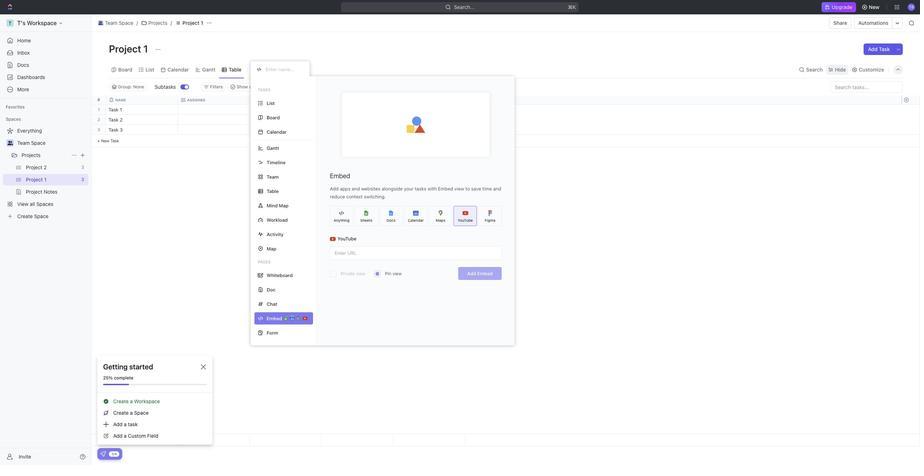Task type: locate. For each thing, give the bounding box(es) containing it.
youtube
[[458, 218, 473, 222], [338, 236, 357, 242]]

1 horizontal spatial gantt
[[267, 145, 279, 151]]

board inside board link
[[118, 66, 132, 72]]

row group containing 1 2 3
[[92, 105, 106, 147]]

1 horizontal spatial projects
[[148, 20, 167, 26]]

and right time at the right of the page
[[493, 186, 501, 192]]

0 vertical spatial new
[[869, 4, 880, 10]]

home link
[[3, 35, 88, 46]]

task for add task
[[879, 46, 890, 52]]

list up subtasks button
[[146, 66, 154, 72]]

to do for task 3
[[254, 128, 267, 132]]

1 vertical spatial table
[[267, 188, 279, 194]]

new task
[[101, 138, 119, 143]]

2 left ‎task 2
[[98, 117, 100, 122]]

view for pin view
[[393, 271, 402, 276]]

calendar link
[[166, 65, 189, 75]]

1 horizontal spatial list
[[267, 100, 275, 106]]

1 do from the top
[[261, 118, 267, 122]]

task up customize
[[879, 46, 890, 52]]

1 horizontal spatial new
[[869, 4, 880, 10]]

⌘k
[[568, 4, 576, 10]]

1 horizontal spatial youtube
[[458, 218, 473, 222]]

doc
[[267, 287, 276, 292]]

1 vertical spatial team
[[17, 140, 30, 146]]

1 set priority element from the top
[[393, 115, 403, 126]]

task down ‎task 2
[[109, 127, 118, 133]]

calendar up subtasks button
[[168, 66, 189, 72]]

gantt up timeline in the left top of the page
[[267, 145, 279, 151]]

1 vertical spatial projects link
[[22, 150, 68, 161]]

1 horizontal spatial view
[[393, 271, 402, 276]]

0 horizontal spatial table
[[229, 66, 242, 72]]

0 horizontal spatial team space link
[[17, 137, 87, 149]]

add inside add apps and websites alongside your tasks with embed view to save time and reduce context switching.
[[330, 186, 339, 192]]

create up 'create a space'
[[113, 398, 129, 404]]

field
[[147, 433, 158, 439]]

sidebar navigation
[[0, 14, 92, 465]]

0 horizontal spatial map
[[267, 246, 276, 251]]

complete
[[114, 375, 133, 381]]

projects inside tree
[[22, 152, 41, 158]]

0 vertical spatial projects
[[148, 20, 167, 26]]

task inside the add task button
[[879, 46, 890, 52]]

calendar
[[168, 66, 189, 72], [267, 129, 287, 135], [408, 218, 424, 222]]

1 horizontal spatial embed
[[438, 186, 453, 192]]

create a space
[[113, 410, 149, 416]]

#
[[97, 97, 100, 102]]

to do cell
[[250, 115, 322, 124], [250, 125, 322, 134]]

‎task
[[109, 107, 118, 113], [109, 117, 118, 123]]

inbox
[[17, 50, 30, 56]]

view right pin
[[393, 271, 402, 276]]

2 create from the top
[[113, 410, 129, 416]]

1 horizontal spatial space
[[119, 20, 133, 26]]

press space to select this row. row
[[92, 105, 106, 115], [106, 105, 465, 116], [92, 115, 106, 125], [106, 115, 465, 126], [92, 125, 106, 135], [106, 125, 465, 136], [106, 434, 465, 446]]

view
[[454, 186, 464, 192], [356, 271, 365, 276], [393, 271, 402, 276]]

add a custom field
[[113, 433, 158, 439]]

‎task 2
[[109, 117, 123, 123]]

0 horizontal spatial 2
[[98, 117, 100, 122]]

0 horizontal spatial new
[[101, 138, 109, 143]]

calendar up timeline in the left top of the page
[[267, 129, 287, 135]]

show closed
[[237, 84, 263, 90]]

search...
[[454, 4, 475, 10]]

sheets
[[360, 218, 372, 222]]

Enter URL text field
[[330, 247, 501, 260]]

create up add a task
[[113, 410, 129, 416]]

context
[[346, 194, 363, 199]]

custom
[[128, 433, 146, 439]]

row
[[106, 96, 465, 105]]

table up mind
[[267, 188, 279, 194]]

1 ‎task from the top
[[109, 107, 118, 113]]

tree containing team space
[[3, 125, 88, 222]]

alongside
[[382, 186, 403, 192]]

1 create from the top
[[113, 398, 129, 404]]

0 vertical spatial calendar
[[168, 66, 189, 72]]

2 vertical spatial team
[[267, 174, 279, 180]]

3 down ‎task 2
[[120, 127, 123, 133]]

1 vertical spatial create
[[113, 410, 129, 416]]

1 vertical spatial project
[[109, 43, 141, 55]]

task
[[879, 46, 890, 52], [109, 127, 118, 133], [111, 138, 119, 143]]

3
[[120, 127, 123, 133], [98, 127, 100, 132]]

map right mind
[[279, 203, 289, 208]]

1 vertical spatial project 1
[[109, 43, 150, 55]]

0 vertical spatial board
[[118, 66, 132, 72]]

1 vertical spatial embed
[[438, 186, 453, 192]]

2
[[120, 117, 123, 123], [98, 117, 100, 122]]

add for add a task
[[113, 421, 122, 427]]

add for add a custom field
[[113, 433, 122, 439]]

0 vertical spatial space
[[119, 20, 133, 26]]

1 vertical spatial docs
[[387, 218, 396, 222]]

new for new
[[869, 4, 880, 10]]

calendar left maps on the top
[[408, 218, 424, 222]]

close image
[[201, 364, 206, 370]]

set priority element
[[393, 115, 403, 126], [393, 125, 403, 136]]

0 vertical spatial to
[[254, 118, 260, 122]]

table
[[229, 66, 242, 72], [267, 188, 279, 194]]

1 vertical spatial user group image
[[7, 141, 13, 145]]

1 vertical spatial ‎task
[[109, 117, 118, 123]]

0 horizontal spatial board
[[118, 66, 132, 72]]

0 vertical spatial team space link
[[96, 19, 135, 27]]

0 vertical spatial user group image
[[98, 21, 103, 25]]

press space to select this row. row containing task 3
[[106, 125, 465, 136]]

a left task
[[124, 421, 127, 427]]

a down add a task
[[124, 433, 127, 439]]

view left save
[[454, 186, 464, 192]]

1 vertical spatial task
[[109, 127, 118, 133]]

2 vertical spatial task
[[111, 138, 119, 143]]

projects
[[148, 20, 167, 26], [22, 152, 41, 158]]

team space
[[105, 20, 133, 26], [17, 140, 46, 146]]

add embed
[[467, 271, 493, 276]]

customize
[[859, 66, 884, 72]]

getting
[[103, 363, 128, 371]]

user group image inside tree
[[7, 141, 13, 145]]

to do for ‎task 2
[[254, 118, 267, 122]]

1 horizontal spatial and
[[493, 186, 501, 192]]

0 horizontal spatial team
[[17, 140, 30, 146]]

1 vertical spatial map
[[267, 246, 276, 251]]

0 horizontal spatial youtube
[[338, 236, 357, 242]]

2 do from the top
[[261, 128, 267, 132]]

0 vertical spatial create
[[113, 398, 129, 404]]

docs right sheets
[[387, 218, 396, 222]]

map down activity
[[267, 246, 276, 251]]

1 vertical spatial to
[[254, 128, 260, 132]]

2 horizontal spatial embed
[[477, 271, 493, 276]]

do down tasks on the top left of the page
[[261, 118, 267, 122]]

team inside tree
[[17, 140, 30, 146]]

0 horizontal spatial team space
[[17, 140, 46, 146]]

inbox link
[[3, 47, 88, 59]]

0 horizontal spatial and
[[352, 186, 360, 192]]

a for space
[[130, 410, 133, 416]]

space
[[119, 20, 133, 26], [31, 140, 46, 146], [134, 410, 149, 416]]

0 horizontal spatial docs
[[17, 62, 29, 68]]

1 vertical spatial team space
[[17, 140, 46, 146]]

team space link
[[96, 19, 135, 27], [17, 137, 87, 149]]

2 vertical spatial to
[[466, 186, 470, 192]]

1 vertical spatial calendar
[[267, 129, 287, 135]]

1 horizontal spatial team
[[105, 20, 117, 26]]

gantt left table link
[[202, 66, 215, 72]]

youtube left figma
[[458, 218, 473, 222]]

1 horizontal spatial projects link
[[139, 19, 169, 27]]

0 vertical spatial task
[[879, 46, 890, 52]]

1 horizontal spatial 2
[[120, 117, 123, 123]]

1 and from the left
[[352, 186, 360, 192]]

2 to do cell from the top
[[250, 125, 322, 134]]

0 vertical spatial map
[[279, 203, 289, 208]]

team
[[105, 20, 117, 26], [17, 140, 30, 146], [267, 174, 279, 180]]

onboarding checklist button image
[[100, 451, 106, 457]]

0 horizontal spatial gantt
[[202, 66, 215, 72]]

new
[[869, 4, 880, 10], [101, 138, 109, 143]]

0 vertical spatial do
[[261, 118, 267, 122]]

2 up task 3
[[120, 117, 123, 123]]

a
[[130, 398, 133, 404], [130, 410, 133, 416], [124, 421, 127, 427], [124, 433, 127, 439]]

board left list link
[[118, 66, 132, 72]]

2 / from the left
[[171, 20, 172, 26]]

view button
[[251, 61, 274, 78]]

Enter name... field
[[265, 66, 304, 73]]

2 inside "press space to select this row." row
[[120, 117, 123, 123]]

board down tasks on the top left of the page
[[267, 114, 280, 120]]

0 horizontal spatial 3
[[98, 127, 100, 132]]

row group
[[92, 105, 106, 147], [106, 105, 465, 147], [902, 105, 920, 147], [902, 434, 920, 446]]

0 horizontal spatial projects link
[[22, 150, 68, 161]]

3 left task 3
[[98, 127, 100, 132]]

1 vertical spatial to do
[[254, 128, 267, 132]]

2 horizontal spatial view
[[454, 186, 464, 192]]

view right the private
[[356, 271, 365, 276]]

table up show
[[229, 66, 242, 72]]

1 vertical spatial new
[[101, 138, 109, 143]]

and
[[352, 186, 360, 192], [493, 186, 501, 192]]

2 for ‎task
[[120, 117, 123, 123]]

2 set priority element from the top
[[393, 125, 403, 136]]

1 vertical spatial projects
[[22, 152, 41, 158]]

embed
[[330, 172, 350, 180], [438, 186, 453, 192], [477, 271, 493, 276]]

1 to do cell from the top
[[250, 115, 322, 124]]

2 inside 1 2 3
[[98, 117, 100, 122]]

tree
[[3, 125, 88, 222]]

0 horizontal spatial space
[[31, 140, 46, 146]]

and up context
[[352, 186, 360, 192]]

getting started
[[103, 363, 153, 371]]

cell
[[178, 105, 250, 114], [250, 105, 322, 114], [322, 105, 394, 114], [178, 115, 250, 124], [322, 115, 394, 124], [178, 125, 250, 134], [322, 125, 394, 134]]

‎task down ‎task 1 on the left of the page
[[109, 117, 118, 123]]

1/4
[[111, 452, 117, 456]]

a up task
[[130, 410, 133, 416]]

‎task for ‎task 1
[[109, 107, 118, 113]]

2 vertical spatial calendar
[[408, 218, 424, 222]]

docs down inbox
[[17, 62, 29, 68]]

search
[[806, 66, 823, 72]]

youtube down anything at the left of the page
[[338, 236, 357, 242]]

0 horizontal spatial list
[[146, 66, 154, 72]]

started
[[129, 363, 153, 371]]

0 vertical spatial ‎task
[[109, 107, 118, 113]]

private view
[[341, 271, 365, 276]]

0 vertical spatial to do
[[254, 118, 267, 122]]

a up 'create a space'
[[130, 398, 133, 404]]

onboarding checklist button element
[[100, 451, 106, 457]]

0 vertical spatial project
[[182, 20, 199, 26]]

1 horizontal spatial project
[[182, 20, 199, 26]]

gantt
[[202, 66, 215, 72], [267, 145, 279, 151]]

2 horizontal spatial space
[[134, 410, 149, 416]]

1 horizontal spatial map
[[279, 203, 289, 208]]

do up timeline in the left top of the page
[[261, 128, 267, 132]]

docs
[[17, 62, 29, 68], [387, 218, 396, 222]]

to do
[[254, 118, 267, 122], [254, 128, 267, 132]]

‎task up ‎task 2
[[109, 107, 118, 113]]

view inside add apps and websites alongside your tasks with embed view to save time and reduce context switching.
[[454, 186, 464, 192]]

new inside button
[[869, 4, 880, 10]]

0 horizontal spatial projects
[[22, 152, 41, 158]]

mind map
[[267, 203, 289, 208]]

a for task
[[124, 421, 127, 427]]

1 vertical spatial do
[[261, 128, 267, 132]]

a for custom
[[124, 433, 127, 439]]

map
[[279, 203, 289, 208], [267, 246, 276, 251]]

to inside add apps and websites alongside your tasks with embed view to save time and reduce context switching.
[[466, 186, 470, 192]]

user group image
[[98, 21, 103, 25], [7, 141, 13, 145]]

0 horizontal spatial project
[[109, 43, 141, 55]]

new for new task
[[101, 138, 109, 143]]

to for ‎task 2
[[254, 118, 260, 122]]

1 vertical spatial to do cell
[[250, 125, 322, 134]]

hide
[[835, 66, 846, 72]]

set priority image
[[393, 115, 403, 126]]

grid containing ‎task 1
[[92, 96, 920, 446]]

subtasks
[[155, 84, 176, 90]]

new down task 3
[[101, 138, 109, 143]]

0 vertical spatial docs
[[17, 62, 29, 68]]

1 horizontal spatial board
[[267, 114, 280, 120]]

0 horizontal spatial /
[[137, 20, 138, 26]]

grid
[[92, 96, 920, 446]]

create a workspace
[[113, 398, 160, 404]]

list down tasks on the top left of the page
[[267, 100, 275, 106]]

table link
[[227, 65, 242, 75]]

0 horizontal spatial project 1
[[109, 43, 150, 55]]

a for workspace
[[130, 398, 133, 404]]

projects link
[[139, 19, 169, 27], [22, 150, 68, 161]]

add for add embed
[[467, 271, 476, 276]]

0 vertical spatial team space
[[105, 20, 133, 26]]

1 horizontal spatial 3
[[120, 127, 123, 133]]

0 horizontal spatial user group image
[[7, 141, 13, 145]]

2 horizontal spatial team
[[267, 174, 279, 180]]

/
[[137, 20, 138, 26], [171, 20, 172, 26]]

1 to do from the top
[[254, 118, 267, 122]]

space inside tree
[[31, 140, 46, 146]]

add embed button
[[458, 267, 502, 280]]

timeline
[[267, 159, 286, 165]]

1 vertical spatial list
[[267, 100, 275, 106]]

1 horizontal spatial user group image
[[98, 21, 103, 25]]

2 ‎task from the top
[[109, 117, 118, 123]]

1 vertical spatial space
[[31, 140, 46, 146]]

view for private view
[[356, 271, 365, 276]]

0 horizontal spatial view
[[356, 271, 365, 276]]

2 to do from the top
[[254, 128, 267, 132]]

task down task 3
[[111, 138, 119, 143]]

view
[[260, 66, 271, 72]]

0 vertical spatial projects link
[[139, 19, 169, 27]]

new up automations
[[869, 4, 880, 10]]

2 vertical spatial embed
[[477, 271, 493, 276]]

1 / from the left
[[137, 20, 138, 26]]



Task type: describe. For each thing, give the bounding box(es) containing it.
share
[[834, 20, 847, 26]]

upgrade
[[832, 4, 852, 10]]

‎task for ‎task 2
[[109, 117, 118, 123]]

set priority element for task 3
[[393, 125, 403, 136]]

docs link
[[3, 59, 88, 71]]

dashboards
[[17, 74, 45, 80]]

row group containing ‎task 1
[[106, 105, 465, 147]]

invite
[[19, 453, 31, 460]]

25%
[[103, 375, 113, 381]]

list link
[[144, 65, 154, 75]]

do for task 3
[[261, 128, 267, 132]]

0 horizontal spatial embed
[[330, 172, 350, 180]]

press space to select this row. row containing ‎task 1
[[106, 105, 465, 116]]

gantt link
[[201, 65, 215, 75]]

spaces
[[6, 116, 21, 122]]

0 vertical spatial table
[[229, 66, 242, 72]]

0 vertical spatial project 1
[[182, 20, 203, 26]]

create for create a workspace
[[113, 398, 129, 404]]

set priority image
[[393, 125, 403, 136]]

time
[[482, 186, 492, 192]]

mind
[[267, 203, 278, 208]]

1 2 3
[[98, 107, 100, 132]]

task
[[128, 421, 138, 427]]

1 horizontal spatial table
[[267, 188, 279, 194]]

docs inside docs link
[[17, 62, 29, 68]]

to do cell for ‎task 2
[[250, 115, 322, 124]]

set priority element for ‎task 2
[[393, 115, 403, 126]]

press space to select this row. row containing 2
[[92, 115, 106, 125]]

board link
[[117, 65, 132, 75]]

closed
[[249, 84, 263, 90]]

projects link inside tree
[[22, 150, 68, 161]]

task for new task
[[111, 138, 119, 143]]

show closed button
[[228, 83, 266, 91]]

new button
[[859, 1, 884, 13]]

user group image inside team space link
[[98, 21, 103, 25]]

pin view
[[385, 271, 402, 276]]

2 horizontal spatial calendar
[[408, 218, 424, 222]]

1 vertical spatial team space link
[[17, 137, 87, 149]]

1 horizontal spatial team space
[[105, 20, 133, 26]]

workload
[[267, 217, 288, 223]]

embed inside add apps and websites alongside your tasks with embed view to save time and reduce context switching.
[[438, 186, 453, 192]]

add task
[[868, 46, 890, 52]]

favorites button
[[3, 103, 28, 111]]

tasks
[[415, 186, 426, 192]]

1 inside 1 2 3
[[98, 107, 100, 112]]

subtasks button
[[152, 81, 181, 93]]

1 horizontal spatial calendar
[[267, 129, 287, 135]]

activity
[[267, 231, 284, 237]]

team space inside tree
[[17, 140, 46, 146]]

hide button
[[826, 65, 848, 75]]

add for add task
[[868, 46, 878, 52]]

apps
[[340, 186, 351, 192]]

to do cell for task 3
[[250, 125, 322, 134]]

anything
[[334, 218, 350, 222]]

add for add apps and websites alongside your tasks with embed view to save time and reduce context switching.
[[330, 186, 339, 192]]

Search tasks... text field
[[831, 82, 903, 92]]

0 vertical spatial team
[[105, 20, 117, 26]]

upgrade link
[[822, 2, 856, 12]]

save
[[471, 186, 481, 192]]

share button
[[829, 17, 852, 29]]

0 vertical spatial youtube
[[458, 218, 473, 222]]

tree inside sidebar navigation
[[3, 125, 88, 222]]

2 vertical spatial space
[[134, 410, 149, 416]]

automations button
[[855, 18, 892, 28]]

do for ‎task 2
[[261, 118, 267, 122]]

maps
[[436, 218, 445, 222]]

private
[[341, 271, 355, 276]]

1 vertical spatial youtube
[[338, 236, 357, 242]]

pin
[[385, 271, 391, 276]]

chat
[[267, 301, 277, 307]]

reduce
[[330, 194, 345, 199]]

1 vertical spatial gantt
[[267, 145, 279, 151]]

2 and from the left
[[493, 186, 501, 192]]

search button
[[797, 65, 825, 75]]

press space to select this row. row containing 3
[[92, 125, 106, 135]]

25% complete
[[103, 375, 133, 381]]

figma
[[485, 218, 495, 222]]

your
[[404, 186, 414, 192]]

add apps and websites alongside your tasks with embed view to save time and reduce context switching.
[[330, 186, 501, 199]]

task 3
[[109, 127, 123, 133]]

0 vertical spatial list
[[146, 66, 154, 72]]

view button
[[251, 65, 274, 75]]

1 horizontal spatial docs
[[387, 218, 396, 222]]

to for task 3
[[254, 128, 260, 132]]

customize button
[[850, 65, 886, 75]]

press space to select this row. row containing 1
[[92, 105, 106, 115]]

home
[[17, 37, 31, 43]]

add a task
[[113, 421, 138, 427]]

with
[[428, 186, 437, 192]]

2 for 1
[[98, 117, 100, 122]]

favorites
[[6, 104, 25, 110]]

tasks
[[258, 87, 271, 92]]

dashboards link
[[3, 72, 88, 83]]

automations
[[859, 20, 889, 26]]

pages
[[258, 260, 271, 264]]

embed inside button
[[477, 271, 493, 276]]

press space to select this row. row containing ‎task 2
[[106, 115, 465, 126]]

form
[[267, 330, 278, 336]]

switching.
[[364, 194, 386, 199]]

‎task 1
[[109, 107, 122, 113]]

create for create a space
[[113, 410, 129, 416]]

add task button
[[864, 43, 894, 55]]

workspace
[[134, 398, 160, 404]]

show
[[237, 84, 248, 90]]

websites
[[361, 186, 380, 192]]

whiteboard
[[267, 272, 293, 278]]

project 1 link
[[173, 19, 205, 27]]



Task type: vqa. For each thing, say whether or not it's contained in the screenshot.
row group containing 1 2 3
yes



